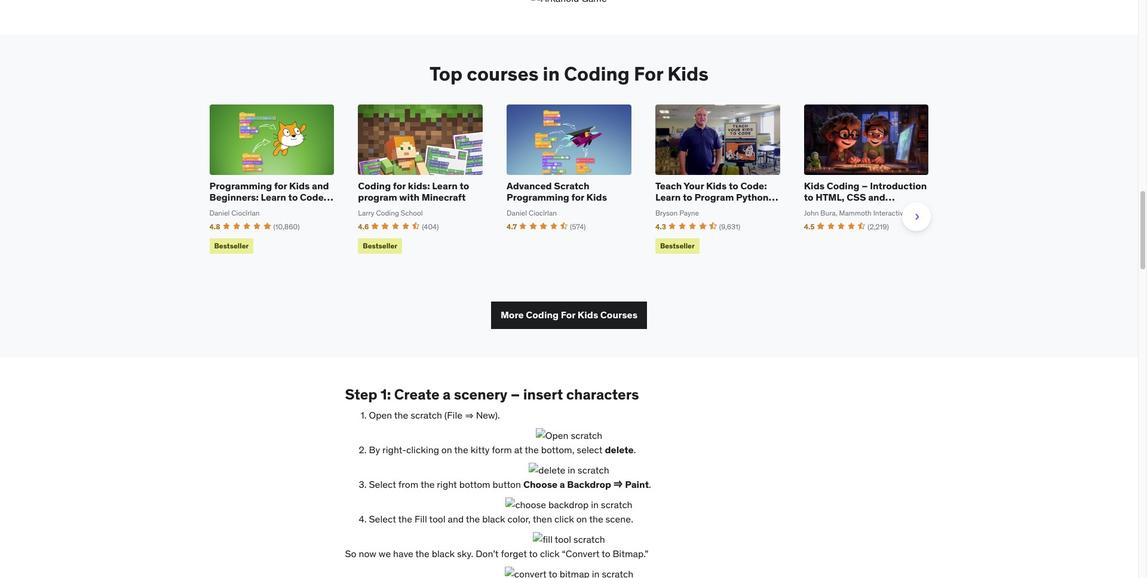 Task type: describe. For each thing, give the bounding box(es) containing it.
javascript!
[[804, 203, 855, 215]]

at inside teach your kids to code: learn to program python at any age!
[[771, 191, 780, 203]]

(404)
[[422, 222, 439, 231]]

forget
[[501, 548, 527, 560]]

the left fill
[[398, 514, 413, 526]]

top
[[430, 62, 463, 86]]

"convert
[[562, 548, 600, 560]]

backdrop
[[567, 479, 612, 491]]

age!
[[675, 203, 695, 215]]

courses
[[467, 62, 539, 86]]

bottom,
[[541, 444, 575, 456]]

program
[[358, 191, 397, 203]]

advanced scratch programming for kids link
[[507, 180, 632, 204]]

for for learn
[[274, 180, 287, 192]]

advanced
[[507, 180, 552, 192]]

open scratch image
[[536, 429, 603, 443]]

(574)
[[570, 222, 586, 231]]

the right from
[[421, 479, 435, 491]]

⇒ inside step 1: create a scenery – insert characters open the scratch (file ⇒ new).
[[465, 410, 474, 422]]

to up the payne
[[683, 191, 693, 203]]

programming for kids and beginners: learn to code in scratch
[[210, 180, 329, 215]]

tool
[[429, 514, 446, 526]]

4.5
[[804, 222, 815, 231]]

more
[[501, 309, 524, 321]]

right-
[[383, 444, 407, 456]]

python
[[736, 191, 769, 203]]

delete
[[605, 444, 634, 456]]

by
[[369, 444, 380, 456]]

scenery
[[454, 385, 508, 404]]

any
[[656, 203, 673, 215]]

we
[[379, 548, 391, 560]]

step
[[345, 385, 378, 404]]

color,
[[508, 514, 531, 526]]

form
[[492, 444, 512, 456]]

0 vertical spatial click
[[555, 514, 574, 526]]

for for program
[[393, 180, 406, 192]]

beginners:
[[210, 191, 259, 203]]

bestseller for programming for kids and beginners: learn to code in scratch
[[214, 241, 249, 250]]

kids coding – introduction to html, css and javascript! link
[[804, 180, 929, 215]]

delete in scratch image
[[529, 464, 609, 478]]

school
[[401, 209, 423, 218]]

arkanoid game image
[[532, 0, 607, 5]]

introduction
[[870, 180, 927, 192]]

(9,631)
[[720, 222, 741, 231]]

mammoth
[[840, 209, 872, 218]]

code
[[300, 191, 324, 203]]

0 vertical spatial black
[[482, 514, 505, 526]]

kids inside advanced scratch programming for kids daniel ciocîrlan
[[587, 191, 607, 203]]

sky.
[[457, 548, 474, 560]]

step 1: create a scenery – insert characters open the scratch (file ⇒ new).
[[345, 385, 639, 422]]

new).
[[476, 410, 500, 422]]

and inside programming for kids and beginners: learn to code in scratch
[[312, 180, 329, 192]]

teach your kids to code: learn to program python at any age! link
[[656, 180, 780, 215]]

to left code: at the right
[[729, 180, 739, 192]]

interactive
[[874, 209, 908, 218]]

coding for kids: learn to program with minecraft larry coding school
[[358, 180, 469, 218]]

– inside kids coding – introduction to html, css and javascript!
[[862, 180, 868, 192]]

now
[[359, 548, 377, 560]]

have
[[393, 548, 414, 560]]

(10,860)
[[273, 222, 300, 231]]

kids coding – introduction to html, css and javascript!
[[804, 180, 927, 215]]

then
[[533, 514, 552, 526]]

kids inside teach your kids to code: learn to program python at any age!
[[706, 180, 727, 192]]

convert to bitmap in scratch image
[[505, 568, 634, 579]]

choose backdrop in scratch image
[[506, 498, 633, 513]]

by right-clicking on the kitty form at the bottom, select delete .
[[369, 444, 636, 456]]

scratch inside advanced scratch programming for kids daniel ciocîrlan
[[554, 180, 590, 192]]

1 horizontal spatial and
[[448, 514, 464, 526]]

clicking
[[406, 444, 439, 456]]

scratch
[[411, 410, 442, 422]]

1 horizontal spatial .
[[649, 479, 651, 491]]

the inside step 1: create a scenery – insert characters open the scratch (file ⇒ new).
[[394, 410, 408, 422]]

(2,219)
[[868, 222, 889, 231]]

paint
[[625, 479, 649, 491]]

scratch inside programming for kids and beginners: learn to code in scratch
[[220, 203, 256, 215]]

1 horizontal spatial a
[[560, 479, 565, 491]]

select the fill tool and the black color, then click on the scene.
[[369, 514, 634, 526]]

larry
[[358, 209, 375, 218]]

minecraft
[[422, 191, 466, 203]]

button
[[493, 479, 521, 491]]

characters
[[567, 385, 639, 404]]

kids:
[[408, 180, 430, 192]]

the left bottom,
[[525, 444, 539, 456]]

choose
[[524, 479, 558, 491]]

programming inside advanced scratch programming for kids daniel ciocîrlan
[[507, 191, 570, 203]]

fill
[[415, 514, 427, 526]]

to inside coding for kids: learn to program with minecraft larry coding school
[[460, 180, 469, 192]]

advanced scratch programming for kids daniel ciocîrlan
[[507, 180, 607, 218]]

and inside kids coding – introduction to html, css and javascript!
[[869, 191, 886, 203]]

1:
[[381, 385, 391, 404]]

1 horizontal spatial ⇒
[[614, 479, 623, 491]]

john bura, mammoth interactive
[[804, 209, 908, 218]]

more coding for kids courses
[[501, 309, 638, 321]]

teach your kids to code: learn to program python at any age!
[[656, 180, 780, 215]]

bitmap."
[[613, 548, 649, 560]]

the left "kitty"
[[454, 444, 469, 456]]

1 vertical spatial for
[[561, 309, 576, 321]]

4.6
[[358, 222, 369, 231]]

1 vertical spatial at
[[514, 444, 523, 456]]

from
[[399, 479, 419, 491]]

don't
[[476, 548, 499, 560]]



Task type: vqa. For each thing, say whether or not it's contained in the screenshot.


Task type: locate. For each thing, give the bounding box(es) containing it.
a inside step 1: create a scenery – insert characters open the scratch (file ⇒ new).
[[443, 385, 451, 404]]

0 horizontal spatial for
[[274, 180, 287, 192]]

bestseller for teach your kids to code: learn to program python at any age!
[[660, 241, 695, 250]]

1 horizontal spatial learn
[[432, 180, 458, 192]]

payne
[[680, 209, 699, 218]]

select up we
[[369, 514, 396, 526]]

click down 'choose backdrop in scratch' image
[[555, 514, 574, 526]]

0 vertical spatial ⇒
[[465, 410, 474, 422]]

learn inside programming for kids and beginners: learn to code in scratch
[[261, 191, 286, 203]]

coding inside kids coding – introduction to html, css and javascript!
[[827, 180, 860, 192]]

0 horizontal spatial –
[[511, 385, 520, 404]]

1 vertical spatial click
[[540, 548, 560, 560]]

the right open
[[394, 410, 408, 422]]

0 vertical spatial in
[[543, 62, 560, 86]]

kids inside programming for kids and beginners: learn to code in scratch
[[289, 180, 310, 192]]

bestseller down 4.3 at top
[[660, 241, 695, 250]]

in up 4.8
[[210, 203, 218, 215]]

black left color,
[[482, 514, 505, 526]]

on
[[442, 444, 452, 456], [577, 514, 587, 526]]

coding inside more coding for kids courses link
[[526, 309, 559, 321]]

the left scene.
[[589, 514, 604, 526]]

john
[[804, 209, 819, 218]]

to inside programming for kids and beginners: learn to code in scratch
[[288, 191, 298, 203]]

fill tool scratch image
[[533, 533, 605, 547]]

on right clicking
[[442, 444, 452, 456]]

a down delete in scratch image
[[560, 479, 565, 491]]

at
[[771, 191, 780, 203], [514, 444, 523, 456]]

0 horizontal spatial on
[[442, 444, 452, 456]]

to up john
[[804, 191, 814, 203]]

1 vertical spatial select
[[369, 514, 396, 526]]

– up john bura, mammoth interactive at top
[[862, 180, 868, 192]]

kids
[[668, 62, 709, 86], [289, 180, 310, 192], [706, 180, 727, 192], [804, 180, 825, 192], [587, 191, 607, 203], [578, 309, 599, 321]]

for inside coding for kids: learn to program with minecraft larry coding school
[[393, 180, 406, 192]]

click
[[555, 514, 574, 526], [540, 548, 560, 560]]

learn inside teach your kids to code: learn to program python at any age!
[[656, 191, 681, 203]]

⇒
[[465, 410, 474, 422], [614, 479, 623, 491]]

1 vertical spatial –
[[511, 385, 520, 404]]

so
[[345, 548, 357, 560]]

at right python
[[771, 191, 780, 203]]

1 horizontal spatial in
[[543, 62, 560, 86]]

1 vertical spatial black
[[432, 548, 455, 560]]

bestseller down 4.8
[[214, 241, 249, 250]]

0 horizontal spatial ⇒
[[465, 410, 474, 422]]

–
[[862, 180, 868, 192], [511, 385, 520, 404]]

⇒ left paint
[[614, 479, 623, 491]]

on down 'choose backdrop in scratch' image
[[577, 514, 587, 526]]

and
[[312, 180, 329, 192], [869, 191, 886, 203], [448, 514, 464, 526]]

1 vertical spatial scratch
[[220, 203, 256, 215]]

with
[[399, 191, 420, 203]]

programming up daniel ciocîrlan
[[210, 180, 272, 192]]

4.8
[[210, 222, 220, 231]]

learn for teach your kids to code: learn to program python at any age!
[[656, 191, 681, 203]]

1 horizontal spatial at
[[771, 191, 780, 203]]

1 horizontal spatial bestseller
[[363, 241, 398, 250]]

black
[[482, 514, 505, 526], [432, 548, 455, 560]]

to left bitmap."
[[602, 548, 611, 560]]

3 bestseller from the left
[[660, 241, 695, 250]]

click down 'fill tool scratch' 'image'
[[540, 548, 560, 560]]

0 horizontal spatial at
[[514, 444, 523, 456]]

kids inside kids coding – introduction to html, css and javascript!
[[804, 180, 825, 192]]

html,
[[816, 191, 845, 203]]

0 vertical spatial scratch
[[554, 180, 590, 192]]

to right forget
[[529, 548, 538, 560]]

bryson payne
[[656, 209, 699, 218]]

the right have
[[416, 548, 430, 560]]

daniel
[[210, 209, 230, 218], [507, 209, 527, 218]]

daniel inside advanced scratch programming for kids daniel ciocîrlan
[[507, 209, 527, 218]]

programming inside programming for kids and beginners: learn to code in scratch
[[210, 180, 272, 192]]

courses
[[601, 309, 638, 321]]

0 horizontal spatial scratch
[[220, 203, 256, 215]]

1 ciocîrlan from the left
[[232, 209, 260, 218]]

to inside kids coding – introduction to html, css and javascript!
[[804, 191, 814, 203]]

more coding for kids courses link
[[491, 302, 647, 329]]

2 daniel from the left
[[507, 209, 527, 218]]

learn up bryson
[[656, 191, 681, 203]]

daniel ciocîrlan
[[210, 209, 260, 218]]

scene.
[[606, 514, 634, 526]]

0 horizontal spatial .
[[634, 444, 636, 456]]

black left the 'sky.'
[[432, 548, 455, 560]]

a up (file
[[443, 385, 451, 404]]

0 horizontal spatial bestseller
[[214, 241, 249, 250]]

select left from
[[369, 479, 396, 491]]

select for select the fill tool and the black color, then click on the scene.
[[369, 514, 396, 526]]

0 horizontal spatial programming
[[210, 180, 272, 192]]

0 vertical spatial –
[[862, 180, 868, 192]]

code:
[[741, 180, 767, 192]]

0 horizontal spatial ciocîrlan
[[232, 209, 260, 218]]

0 horizontal spatial in
[[210, 203, 218, 215]]

for
[[634, 62, 664, 86], [561, 309, 576, 321]]

1 vertical spatial ⇒
[[614, 479, 623, 491]]

1 daniel from the left
[[210, 209, 230, 218]]

(file
[[445, 410, 463, 422]]

0 vertical spatial for
[[634, 62, 664, 86]]

ciocîrlan down beginners:
[[232, 209, 260, 218]]

1 horizontal spatial daniel
[[507, 209, 527, 218]]

top courses in coding for kids
[[430, 62, 709, 86]]

1 horizontal spatial black
[[482, 514, 505, 526]]

2 horizontal spatial and
[[869, 191, 886, 203]]

– left insert
[[511, 385, 520, 404]]

programming up '4.7'
[[507, 191, 570, 203]]

0 horizontal spatial black
[[432, 548, 455, 560]]

open
[[369, 410, 392, 422]]

2 horizontal spatial for
[[572, 191, 585, 203]]

daniel up 4.8
[[210, 209, 230, 218]]

learn up (10,860)
[[261, 191, 286, 203]]

4.3
[[656, 222, 666, 231]]

at right form
[[514, 444, 523, 456]]

learn for programming for kids and beginners: learn to code in scratch
[[261, 191, 286, 203]]

1 horizontal spatial –
[[862, 180, 868, 192]]

0 horizontal spatial for
[[561, 309, 576, 321]]

bestseller down 4.6
[[363, 241, 398, 250]]

2 horizontal spatial bestseller
[[660, 241, 695, 250]]

1 vertical spatial .
[[649, 479, 651, 491]]

2 ciocîrlan from the left
[[529, 209, 557, 218]]

0 horizontal spatial and
[[312, 180, 329, 192]]

1 horizontal spatial for
[[393, 180, 406, 192]]

program
[[695, 191, 734, 203]]

bryson
[[656, 209, 678, 218]]

teach
[[656, 180, 682, 192]]

programming for kids and beginners: learn to code in scratch link
[[210, 180, 334, 215]]

0 vertical spatial select
[[369, 479, 396, 491]]

so now we have the black sky. don't forget to click "convert to bitmap."
[[345, 548, 649, 560]]

ciocîrlan inside advanced scratch programming for kids daniel ciocîrlan
[[529, 209, 557, 218]]

create
[[394, 385, 440, 404]]

in right 'courses'
[[543, 62, 560, 86]]

2 horizontal spatial learn
[[656, 191, 681, 203]]

4.7
[[507, 222, 517, 231]]

for inside advanced scratch programming for kids daniel ciocîrlan
[[572, 191, 585, 203]]

2 select from the top
[[369, 514, 396, 526]]

0 vertical spatial on
[[442, 444, 452, 456]]

programming
[[210, 180, 272, 192], [507, 191, 570, 203]]

bottom
[[459, 479, 491, 491]]

1 bestseller from the left
[[214, 241, 249, 250]]

css
[[847, 191, 867, 203]]

0 horizontal spatial daniel
[[210, 209, 230, 218]]

1 select from the top
[[369, 479, 396, 491]]

⇒ right (file
[[465, 410, 474, 422]]

1 horizontal spatial on
[[577, 514, 587, 526]]

1 horizontal spatial ciocîrlan
[[529, 209, 557, 218]]

1 vertical spatial a
[[560, 479, 565, 491]]

2 bestseller from the left
[[363, 241, 398, 250]]

bura,
[[821, 209, 838, 218]]

for
[[274, 180, 287, 192], [393, 180, 406, 192], [572, 191, 585, 203]]

in inside programming for kids and beginners: learn to code in scratch
[[210, 203, 218, 215]]

– inside step 1: create a scenery – insert characters open the scratch (file ⇒ new).
[[511, 385, 520, 404]]

the down bottom
[[466, 514, 480, 526]]

0 vertical spatial at
[[771, 191, 780, 203]]

bestseller
[[214, 241, 249, 250], [363, 241, 398, 250], [660, 241, 695, 250]]

daniel up '4.7'
[[507, 209, 527, 218]]

scratch up 4.8
[[220, 203, 256, 215]]

coding for kids: learn to program with minecraft link
[[358, 180, 483, 204]]

learn inside coding for kids: learn to program with minecraft larry coding school
[[432, 180, 458, 192]]

to left code
[[288, 191, 298, 203]]

kitty
[[471, 444, 490, 456]]

bestseller for coding for kids: learn to program with minecraft
[[363, 241, 398, 250]]

0 horizontal spatial learn
[[261, 191, 286, 203]]

for inside programming for kids and beginners: learn to code in scratch
[[274, 180, 287, 192]]

in
[[543, 62, 560, 86], [210, 203, 218, 215]]

1 horizontal spatial scratch
[[554, 180, 590, 192]]

select
[[369, 479, 396, 491], [369, 514, 396, 526]]

0 vertical spatial a
[[443, 385, 451, 404]]

select from the right bottom button choose a backdrop ⇒ paint .
[[369, 479, 651, 491]]

1 vertical spatial on
[[577, 514, 587, 526]]

to right kids: on the top left of page
[[460, 180, 469, 192]]

0 vertical spatial .
[[634, 444, 636, 456]]

your
[[684, 180, 704, 192]]

the
[[394, 410, 408, 422], [454, 444, 469, 456], [525, 444, 539, 456], [421, 479, 435, 491], [398, 514, 413, 526], [466, 514, 480, 526], [589, 514, 604, 526], [416, 548, 430, 560]]

ciocîrlan
[[232, 209, 260, 218], [529, 209, 557, 218]]

1 horizontal spatial for
[[634, 62, 664, 86]]

select
[[577, 444, 603, 456]]

right
[[437, 479, 457, 491]]

for up (574)
[[572, 191, 585, 203]]

for left kids: on the top left of page
[[393, 180, 406, 192]]

insert
[[523, 385, 563, 404]]

1 vertical spatial in
[[210, 203, 218, 215]]

ciocîrlan down "advanced"
[[529, 209, 557, 218]]

select for select from the right bottom button choose a backdrop ⇒ paint .
[[369, 479, 396, 491]]

for left code
[[274, 180, 287, 192]]

0 horizontal spatial a
[[443, 385, 451, 404]]

learn right kids: on the top left of page
[[432, 180, 458, 192]]

scratch up (574)
[[554, 180, 590, 192]]

1 horizontal spatial programming
[[507, 191, 570, 203]]



